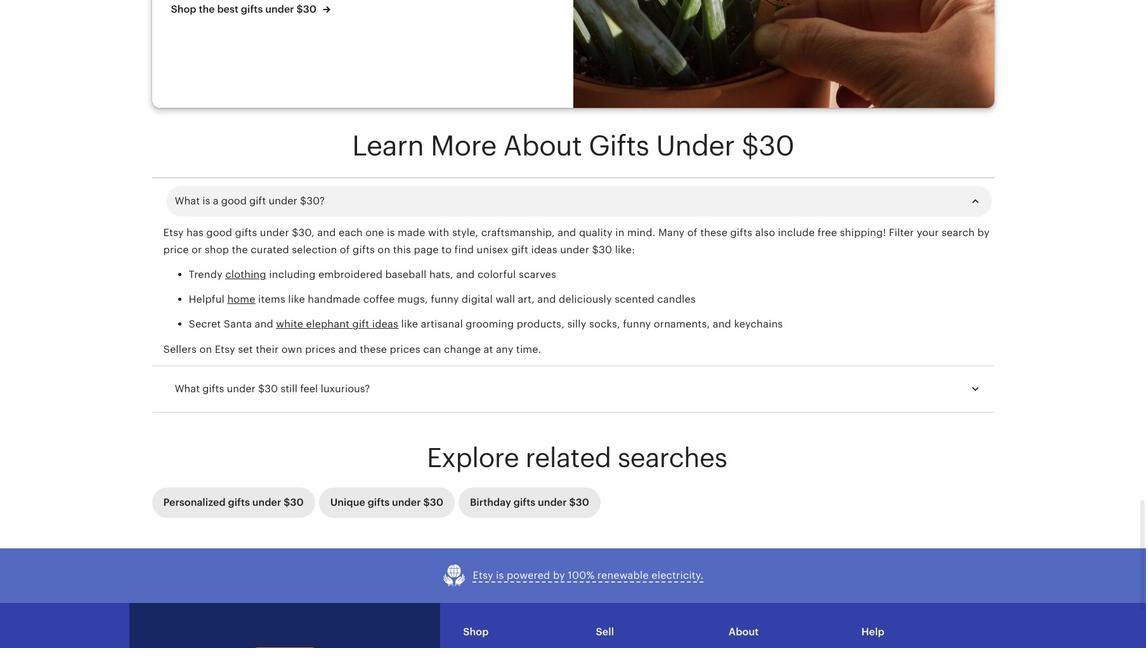 Task type: locate. For each thing, give the bounding box(es) containing it.
1 what from the top
[[175, 195, 200, 207]]

unique gifts under $30
[[331, 496, 444, 508]]

candles
[[658, 293, 696, 305]]

home
[[227, 293, 256, 305]]

the right shop
[[232, 244, 248, 256]]

the left best
[[199, 3, 215, 15]]

good
[[221, 195, 247, 207], [207, 226, 232, 238]]

each
[[339, 226, 363, 238]]

learn more about gifts under $30
[[352, 130, 795, 162]]

on down secret
[[200, 343, 212, 355]]

digital
[[462, 293, 493, 305]]

0 horizontal spatial shop
[[171, 3, 196, 15]]

deliciously
[[559, 293, 612, 305]]

0 horizontal spatial by
[[553, 570, 565, 582]]

1 horizontal spatial of
[[688, 226, 698, 238]]

1 vertical spatial good
[[207, 226, 232, 238]]

socks,
[[590, 318, 621, 330]]

and right hats,
[[456, 269, 475, 281]]

scarves
[[519, 269, 557, 281]]

0 vertical spatial by
[[978, 226, 990, 238]]

1 vertical spatial the
[[232, 244, 248, 256]]

of down each
[[340, 244, 350, 256]]

baseball
[[386, 269, 427, 281]]

0 vertical spatial shop
[[171, 3, 196, 15]]

1 vertical spatial what
[[175, 383, 200, 395]]

2 vertical spatial is
[[496, 570, 504, 582]]

shop the best gifts under $30 image
[[573, 0, 995, 108]]

etsy
[[163, 226, 184, 238], [215, 343, 235, 355], [473, 570, 494, 582]]

0 vertical spatial the
[[199, 3, 215, 15]]

like
[[288, 293, 305, 305], [401, 318, 418, 330]]

on left this
[[378, 244, 391, 256]]

funny up artisanal at the left of the page
[[431, 293, 459, 305]]

1 horizontal spatial shop
[[463, 626, 489, 638]]

best
[[217, 3, 239, 15]]

1 vertical spatial is
[[387, 226, 395, 238]]

shop for shop the best gifts under $30
[[171, 3, 196, 15]]

artisanal
[[421, 318, 463, 330]]

0 horizontal spatial prices
[[305, 343, 336, 355]]

and
[[318, 226, 336, 238], [558, 226, 577, 238], [456, 269, 475, 281], [538, 293, 556, 305], [255, 318, 273, 330], [713, 318, 732, 330], [339, 343, 357, 355]]

0 horizontal spatial of
[[340, 244, 350, 256]]

1 horizontal spatial on
[[378, 244, 391, 256]]

prices left can
[[390, 343, 421, 355]]

shop
[[205, 244, 229, 256]]

the inside shop the best gifts under $30 link
[[199, 3, 215, 15]]

hats,
[[430, 269, 454, 281]]

etsy left set
[[215, 343, 235, 355]]

1 horizontal spatial these
[[701, 226, 728, 238]]

by left the 100%
[[553, 570, 565, 582]]

powered
[[507, 570, 551, 582]]

2 horizontal spatial is
[[496, 570, 504, 582]]

helpful
[[189, 293, 225, 305]]

0 vertical spatial these
[[701, 226, 728, 238]]

on inside etsy has good gifts under $30, and each one is made with style, craftsmanship, and quality in mind. many of these gifts also include free shipping! filter your search by price or shop the curated selection of gifts on this page to find unisex gift ideas under $30 like:
[[378, 244, 391, 256]]

or
[[192, 244, 202, 256]]

unisex
[[477, 244, 509, 256]]

$30 inside dropdown button
[[258, 383, 278, 395]]

1 vertical spatial funny
[[623, 318, 651, 330]]

any
[[496, 343, 514, 355]]

explore
[[427, 442, 519, 473]]

good up shop
[[207, 226, 232, 238]]

is right one
[[387, 226, 395, 238]]

funny down the scented
[[623, 318, 651, 330]]

has
[[187, 226, 204, 238]]

by right search
[[978, 226, 990, 238]]

what left a
[[175, 195, 200, 207]]

etsy inside etsy has good gifts under $30, and each one is made with style, craftsmanship, and quality in mind. many of these gifts also include free shipping! filter your search by price or shop the curated selection of gifts on this page to find unisex gift ideas under $30 like:
[[163, 226, 184, 238]]

1 vertical spatial by
[[553, 570, 565, 582]]

set
[[238, 343, 253, 355]]

is for what
[[203, 195, 210, 207]]

1 horizontal spatial about
[[729, 626, 759, 638]]

these inside etsy has good gifts under $30, and each one is made with style, craftsmanship, and quality in mind. many of these gifts also include free shipping! filter your search by price or shop the curated selection of gifts on this page to find unisex gift ideas under $30 like:
[[701, 226, 728, 238]]

gift right a
[[249, 195, 266, 207]]

0 vertical spatial like
[[288, 293, 305, 305]]

about
[[504, 130, 582, 162], [729, 626, 759, 638]]

of right many
[[688, 226, 698, 238]]

1 vertical spatial about
[[729, 626, 759, 638]]

gifts
[[241, 3, 263, 15], [235, 226, 257, 238], [731, 226, 753, 238], [353, 244, 375, 256], [203, 383, 224, 395], [228, 496, 250, 508], [368, 496, 390, 508], [514, 496, 536, 508]]

gifts inside dropdown button
[[203, 383, 224, 395]]

what is a good gift under $30?
[[175, 195, 325, 207]]

1 horizontal spatial ideas
[[532, 244, 558, 256]]

0 vertical spatial etsy
[[163, 226, 184, 238]]

find
[[455, 244, 474, 256]]

unique gifts under $30 link
[[319, 487, 455, 518]]

2 horizontal spatial gift
[[512, 244, 529, 256]]

gift down craftsmanship,
[[512, 244, 529, 256]]

0 vertical spatial good
[[221, 195, 247, 207]]

is inside dropdown button
[[203, 195, 210, 207]]

1 horizontal spatial is
[[387, 226, 395, 238]]

0 horizontal spatial these
[[360, 343, 387, 355]]

unique
[[331, 496, 365, 508]]

1 vertical spatial ideas
[[372, 318, 399, 330]]

0 horizontal spatial the
[[199, 3, 215, 15]]

prices
[[305, 343, 336, 355], [390, 343, 421, 355]]

their
[[256, 343, 279, 355]]

etsy inside button
[[473, 570, 494, 582]]

products,
[[517, 318, 565, 330]]

1 horizontal spatial etsy
[[215, 343, 235, 355]]

0 vertical spatial about
[[504, 130, 582, 162]]

in
[[616, 226, 625, 238]]

what down sellers
[[175, 383, 200, 395]]

these right many
[[701, 226, 728, 238]]

1 vertical spatial shop
[[463, 626, 489, 638]]

these down white elephant gift ideas 'link'
[[360, 343, 387, 355]]

gift up sellers on etsy set their own prices and these prices can change at any time.
[[353, 318, 370, 330]]

like down the mugs,
[[401, 318, 418, 330]]

etsy up price
[[163, 226, 184, 238]]

2 what from the top
[[175, 383, 200, 395]]

is left powered
[[496, 570, 504, 582]]

1 horizontal spatial prices
[[390, 343, 421, 355]]

is
[[203, 195, 210, 207], [387, 226, 395, 238], [496, 570, 504, 582]]

100%
[[568, 570, 595, 582]]

1 vertical spatial etsy
[[215, 343, 235, 355]]

1 horizontal spatial like
[[401, 318, 418, 330]]

ideas down the coffee
[[372, 318, 399, 330]]

with
[[428, 226, 450, 238]]

like right items
[[288, 293, 305, 305]]

time.
[[517, 343, 542, 355]]

this
[[393, 244, 411, 256]]

1 vertical spatial gift
[[512, 244, 529, 256]]

prices down elephant
[[305, 343, 336, 355]]

items
[[258, 293, 286, 305]]

1 horizontal spatial gift
[[353, 318, 370, 330]]

on
[[378, 244, 391, 256], [200, 343, 212, 355]]

0 vertical spatial ideas
[[532, 244, 558, 256]]

selection
[[292, 244, 337, 256]]

the
[[199, 3, 215, 15], [232, 244, 248, 256]]

and down white elephant gift ideas 'link'
[[339, 343, 357, 355]]

under
[[265, 3, 294, 15], [269, 195, 297, 207], [260, 226, 289, 238], [561, 244, 590, 256], [227, 383, 256, 395], [253, 496, 281, 508], [392, 496, 421, 508], [538, 496, 567, 508]]

luxurious?
[[321, 383, 370, 395]]

ideas
[[532, 244, 558, 256], [372, 318, 399, 330]]

good inside etsy has good gifts under $30, and each one is made with style, craftsmanship, and quality in mind. many of these gifts also include free shipping! filter your search by price or shop the curated selection of gifts on this page to find unisex gift ideas under $30 like:
[[207, 226, 232, 238]]

ideas up scarves
[[532, 244, 558, 256]]

what for what gifts under $30 still feel luxurious?
[[175, 383, 200, 395]]

1 vertical spatial on
[[200, 343, 212, 355]]

good right a
[[221, 195, 247, 207]]

shop
[[171, 3, 196, 15], [463, 626, 489, 638]]

0 vertical spatial on
[[378, 244, 391, 256]]

0 horizontal spatial like
[[288, 293, 305, 305]]

is left a
[[203, 195, 210, 207]]

birthday gifts under $30 link
[[459, 487, 601, 518]]

0 vertical spatial what
[[175, 195, 200, 207]]

0 horizontal spatial on
[[200, 343, 212, 355]]

and up their
[[255, 318, 273, 330]]

grooming
[[466, 318, 514, 330]]

2 vertical spatial etsy
[[473, 570, 494, 582]]

0 horizontal spatial gift
[[249, 195, 266, 207]]

1 horizontal spatial by
[[978, 226, 990, 238]]

0 vertical spatial funny
[[431, 293, 459, 305]]

gifts
[[589, 130, 650, 162]]

sell
[[596, 626, 615, 638]]

shop the best gifts under $30
[[171, 3, 319, 15]]

and right art,
[[538, 293, 556, 305]]

etsy left powered
[[473, 570, 494, 582]]

by
[[978, 226, 990, 238], [553, 570, 565, 582]]

1 horizontal spatial funny
[[623, 318, 651, 330]]

art,
[[518, 293, 535, 305]]

1 vertical spatial like
[[401, 318, 418, 330]]

0 horizontal spatial is
[[203, 195, 210, 207]]

0 vertical spatial is
[[203, 195, 210, 207]]

2 horizontal spatial etsy
[[473, 570, 494, 582]]

0 horizontal spatial etsy
[[163, 226, 184, 238]]

is inside button
[[496, 570, 504, 582]]

what
[[175, 195, 200, 207], [175, 383, 200, 395]]

1 horizontal spatial the
[[232, 244, 248, 256]]

0 vertical spatial gift
[[249, 195, 266, 207]]

personalized
[[163, 496, 226, 508]]



Task type: vqa. For each thing, say whether or not it's contained in the screenshot.
Search All 251 Items Text Box
no



Task type: describe. For each thing, give the bounding box(es) containing it.
made
[[398, 226, 426, 238]]

personalized gifts under $30 link
[[152, 487, 315, 518]]

help
[[862, 626, 885, 638]]

$30 inside etsy has good gifts under $30, and each one is made with style, craftsmanship, and quality in mind. many of these gifts also include free shipping! filter your search by price or shop the curated selection of gifts on this page to find unisex gift ideas under $30 like:
[[593, 244, 613, 256]]

sellers
[[163, 343, 197, 355]]

etsy for etsy is powered by 100% renewable electricity.
[[473, 570, 494, 582]]

0 horizontal spatial about
[[504, 130, 582, 162]]

2 vertical spatial gift
[[353, 318, 370, 330]]

clothing link
[[225, 269, 267, 281]]

0 horizontal spatial funny
[[431, 293, 459, 305]]

good inside dropdown button
[[221, 195, 247, 207]]

scented
[[615, 293, 655, 305]]

$30?
[[300, 195, 325, 207]]

what gifts under $30 still feel luxurious? button
[[163, 374, 995, 404]]

ideas inside etsy has good gifts under $30, and each one is made with style, craftsmanship, and quality in mind. many of these gifts also include free shipping! filter your search by price or shop the curated selection of gifts on this page to find unisex gift ideas under $30 like:
[[532, 244, 558, 256]]

craftsmanship,
[[482, 226, 555, 238]]

secret santa and white elephant gift ideas like artisanal grooming products, silly socks, funny ornaments, and keychains
[[189, 318, 783, 330]]

a
[[213, 195, 219, 207]]

under
[[656, 130, 735, 162]]

0 horizontal spatial ideas
[[372, 318, 399, 330]]

mind.
[[628, 226, 656, 238]]

shop for shop
[[463, 626, 489, 638]]

feel
[[300, 383, 318, 395]]

change
[[444, 343, 481, 355]]

your
[[917, 226, 940, 238]]

2 prices from the left
[[390, 343, 421, 355]]

home link
[[227, 293, 256, 305]]

many
[[659, 226, 685, 238]]

etsy is powered by 100% renewable electricity. button
[[443, 564, 704, 588]]

silly
[[568, 318, 587, 330]]

what is a good gift under $30? button
[[163, 186, 995, 216]]

and left quality on the top right
[[558, 226, 577, 238]]

related
[[526, 442, 611, 473]]

including
[[269, 269, 316, 281]]

like:
[[615, 244, 636, 256]]

$30,
[[292, 226, 315, 238]]

more
[[431, 130, 497, 162]]

still
[[281, 383, 298, 395]]

is inside etsy has good gifts under $30, and each one is made with style, craftsmanship, and quality in mind. many of these gifts also include free shipping! filter your search by price or shop the curated selection of gifts on this page to find unisex gift ideas under $30 like:
[[387, 226, 395, 238]]

also
[[756, 226, 776, 238]]

shop the best gifts under $30 link
[[171, 3, 331, 17]]

keychains
[[735, 318, 783, 330]]

at
[[484, 343, 494, 355]]

can
[[423, 343, 442, 355]]

1 prices from the left
[[305, 343, 336, 355]]

free
[[818, 226, 838, 238]]

price
[[163, 244, 189, 256]]

page
[[414, 244, 439, 256]]

trendy clothing including embroidered baseball hats, and colorful scarves
[[189, 269, 557, 281]]

clothing
[[225, 269, 267, 281]]

search
[[942, 226, 975, 238]]

by inside button
[[553, 570, 565, 582]]

white elephant gift ideas link
[[276, 318, 399, 330]]

coffee
[[363, 293, 395, 305]]

mugs,
[[398, 293, 428, 305]]

0 vertical spatial of
[[688, 226, 698, 238]]

etsy for etsy has good gifts under $30, and each one is made with style, craftsmanship, and quality in mind. many of these gifts also include free shipping! filter your search by price or shop the curated selection of gifts on this page to find unisex gift ideas under $30 like:
[[163, 226, 184, 238]]

shipping!
[[841, 226, 887, 238]]

style,
[[452, 226, 479, 238]]

learn more about gifts under $30 tab panel
[[152, 178, 995, 412]]

one
[[366, 226, 384, 238]]

quality
[[579, 226, 613, 238]]

renewable
[[598, 570, 649, 582]]

wall
[[496, 293, 516, 305]]

what for what is a good gift under $30?
[[175, 195, 200, 207]]

include
[[779, 226, 815, 238]]

helpful home items like handmade coffee mugs, funny digital wall art, and deliciously scented candles
[[189, 293, 699, 305]]

the inside etsy has good gifts under $30, and each one is made with style, craftsmanship, and quality in mind. many of these gifts also include free shipping! filter your search by price or shop the curated selection of gifts on this page to find unisex gift ideas under $30 like:
[[232, 244, 248, 256]]

1 vertical spatial these
[[360, 343, 387, 355]]

to
[[442, 244, 452, 256]]

learn
[[352, 130, 424, 162]]

explore related searches
[[427, 442, 728, 473]]

elephant
[[306, 318, 350, 330]]

is for etsy
[[496, 570, 504, 582]]

ornaments,
[[654, 318, 710, 330]]

gift inside dropdown button
[[249, 195, 266, 207]]

personalized gifts under $30
[[163, 496, 304, 508]]

santa
[[224, 318, 252, 330]]

and left 'keychains'
[[713, 318, 732, 330]]

sellers on etsy set their own prices and these prices can change at any time.
[[163, 343, 542, 355]]

searches
[[618, 442, 728, 473]]

and up selection
[[318, 226, 336, 238]]

embroidered
[[319, 269, 383, 281]]

own
[[282, 343, 302, 355]]

gift inside etsy has good gifts under $30, and each one is made with style, craftsmanship, and quality in mind. many of these gifts also include free shipping! filter your search by price or shop the curated selection of gifts on this page to find unisex gift ideas under $30 like:
[[512, 244, 529, 256]]

birthday gifts under $30
[[470, 496, 590, 508]]

colorful
[[478, 269, 516, 281]]

white
[[276, 318, 304, 330]]

trendy
[[189, 269, 223, 281]]

1 vertical spatial of
[[340, 244, 350, 256]]

curated
[[251, 244, 289, 256]]

electricity.
[[652, 570, 704, 582]]

etsy is powered by 100% renewable electricity.
[[473, 570, 704, 582]]

by inside etsy has good gifts under $30, and each one is made with style, craftsmanship, and quality in mind. many of these gifts also include free shipping! filter your search by price or shop the curated selection of gifts on this page to find unisex gift ideas under $30 like:
[[978, 226, 990, 238]]

handmade
[[308, 293, 361, 305]]



